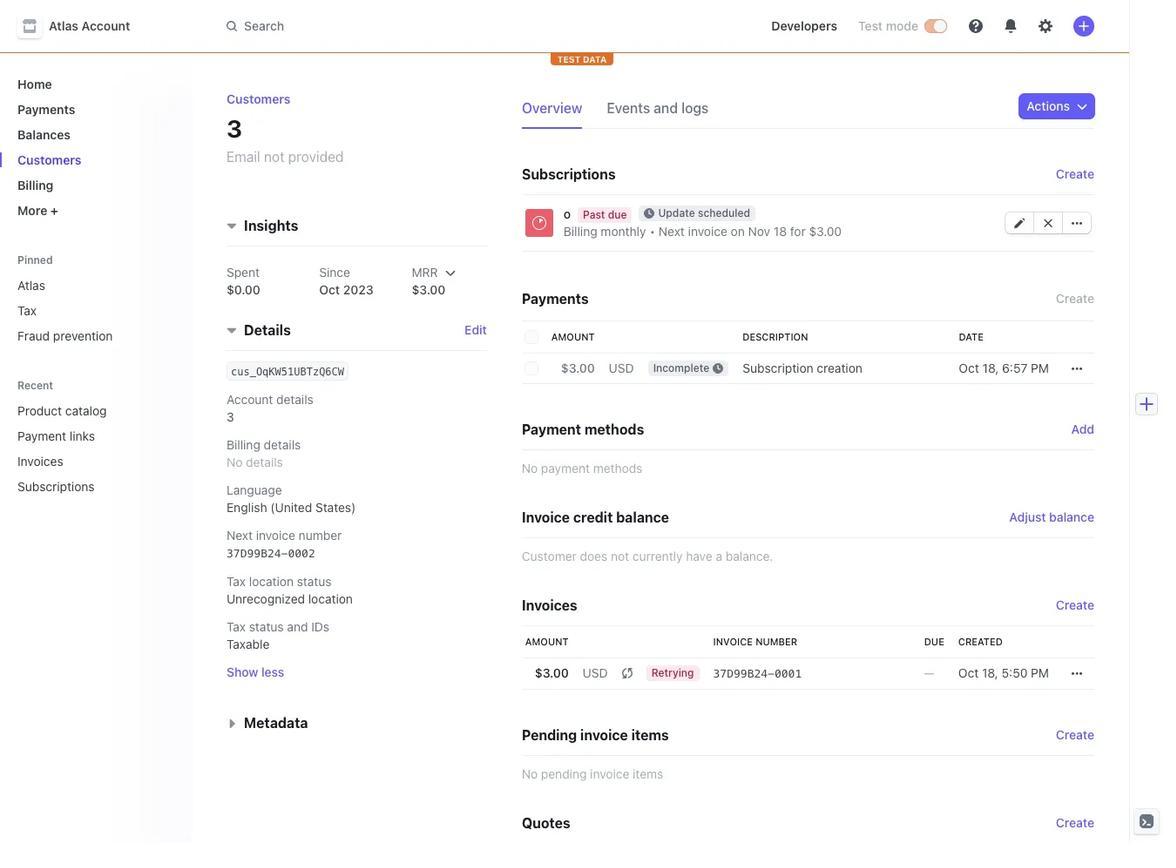 Task type: vqa. For each thing, say whether or not it's contained in the screenshot.
direct
no



Task type: describe. For each thing, give the bounding box(es) containing it.
spent
[[227, 265, 260, 280]]

core navigation links element
[[10, 70, 178, 225]]

billing monthly • next invoice on nov 18 for $3.00
[[564, 224, 842, 239]]

metadata
[[244, 716, 308, 732]]

for
[[790, 224, 806, 239]]

update
[[658, 207, 695, 220]]

1 vertical spatial location
[[308, 592, 353, 607]]

customers for customers 3 email not provided
[[227, 92, 291, 106]]

invoice for invoice number
[[713, 636, 753, 648]]

1 vertical spatial usd link
[[576, 658, 615, 690]]

invoice up no pending invoice items
[[580, 728, 628, 743]]

1 vertical spatial amount
[[525, 636, 569, 648]]

test mode
[[858, 18, 919, 33]]

add button
[[1072, 421, 1095, 438]]

1 vertical spatial items
[[633, 767, 664, 782]]

test
[[858, 18, 883, 33]]

billing link
[[10, 171, 178, 200]]

no pending invoice items
[[522, 767, 664, 782]]

6:57
[[1002, 361, 1028, 376]]

fraud
[[17, 329, 50, 343]]

18
[[774, 224, 787, 239]]

payment
[[541, 461, 590, 476]]

3 create from the top
[[1056, 598, 1095, 613]]

billing inside account details 3 billing details no details
[[227, 438, 260, 453]]

customer does not currently have a balance.
[[522, 549, 773, 564]]

0002
[[288, 548, 315, 561]]

tax status and ids taxable
[[227, 620, 329, 652]]

due
[[924, 636, 945, 648]]

created
[[959, 636, 1003, 648]]

create link for quotes
[[1056, 815, 1095, 832]]

atlas for atlas
[[17, 278, 45, 293]]

balance inside "button"
[[1049, 510, 1095, 525]]

subscriptions inside recent element
[[17, 479, 95, 494]]

atlas for atlas account
[[49, 18, 78, 33]]

taxable
[[227, 637, 270, 652]]

pending
[[522, 728, 577, 743]]

0 vertical spatial customers link
[[227, 92, 291, 106]]

mode
[[886, 18, 919, 33]]

less
[[261, 665, 284, 680]]

1 horizontal spatial not
[[611, 549, 629, 564]]

quotes
[[522, 816, 571, 831]]

1 vertical spatial $3.00 link
[[522, 658, 576, 690]]

details button
[[220, 313, 291, 341]]

language
[[227, 483, 282, 498]]

2023
[[343, 283, 374, 298]]

37d99b24- inside next invoice number 37d99b24-0002
[[227, 548, 288, 561]]

create button for payments
[[1056, 287, 1095, 311]]

invoice down pending invoice items on the bottom
[[590, 767, 630, 782]]

adjust balance button
[[1010, 509, 1095, 526]]

pinned navigation links element
[[10, 253, 178, 350]]

atlas account button
[[17, 14, 148, 38]]

provided
[[288, 149, 344, 165]]

edit
[[465, 323, 487, 338]]

pending invoice items
[[522, 728, 669, 743]]

create for subscriptions
[[1056, 166, 1095, 181]]

links
[[70, 429, 95, 444]]

oct 18, 5:50 pm link
[[952, 658, 1056, 690]]

create for pending invoice items
[[1056, 728, 1095, 743]]

subscription creation link
[[736, 353, 952, 384]]

insights button
[[220, 209, 298, 237]]

pm for oct 18, 5:50 pm
[[1031, 666, 1049, 681]]

subscription creation
[[743, 361, 863, 376]]

notifications image
[[1004, 19, 1018, 33]]

english
[[227, 501, 267, 515]]

mrr
[[412, 265, 438, 280]]

retrying
[[652, 667, 694, 680]]

payment links link
[[10, 422, 153, 451]]

unrecognized
[[227, 592, 305, 607]]

invoices link
[[10, 447, 153, 476]]

update scheduled
[[658, 207, 750, 220]]

no payment methods
[[522, 461, 643, 476]]

customers 3 email not provided
[[227, 92, 344, 165]]

show less button
[[227, 665, 284, 682]]

1 vertical spatial payments
[[522, 291, 589, 307]]

overview
[[522, 100, 582, 116]]

events and logs button
[[607, 94, 719, 129]]

spent $0.00
[[227, 265, 260, 298]]

37d99b24-0001 link
[[706, 658, 917, 690]]

$3.00 up pending
[[535, 666, 569, 681]]

currently
[[633, 549, 683, 564]]

add
[[1072, 422, 1095, 437]]

balances
[[17, 127, 71, 142]]

fraud prevention
[[17, 329, 113, 343]]

more +
[[17, 203, 58, 218]]

number inside next invoice number 37d99b24-0002
[[299, 529, 342, 543]]

$3.00 right for
[[809, 224, 842, 239]]

$3.00 down mrr
[[412, 283, 446, 298]]

invoice down update scheduled
[[688, 224, 728, 239]]

0 vertical spatial items
[[631, 728, 669, 743]]

1 vertical spatial number
[[756, 636, 798, 648]]

credit
[[573, 510, 613, 526]]

oct 18, 5:50 pm
[[959, 666, 1049, 681]]

create link for invoices
[[1056, 597, 1095, 614]]

next inside next invoice number 37d99b24-0002
[[227, 529, 253, 543]]

settings image
[[1039, 19, 1053, 33]]

incomplete link
[[641, 353, 736, 384]]

ids
[[311, 620, 329, 635]]

next invoice number 37d99b24-0002
[[227, 529, 342, 561]]

atlas link
[[10, 271, 178, 300]]

subscriptions link
[[10, 472, 153, 501]]

logs
[[682, 100, 709, 116]]

1 balance from the left
[[616, 510, 669, 526]]

test
[[557, 54, 581, 64]]

— link
[[917, 658, 952, 690]]

and inside tax status and ids taxable
[[287, 620, 308, 635]]

0 vertical spatial svg image
[[1043, 218, 1054, 229]]

create button for subscriptions
[[1056, 166, 1095, 183]]

pinned
[[17, 254, 53, 267]]

no for payment methods
[[522, 461, 538, 476]]

adjust
[[1010, 510, 1046, 525]]

recent
[[17, 379, 53, 392]]

incomplete
[[653, 362, 710, 375]]

past due
[[583, 208, 627, 221]]

5:50
[[1002, 666, 1028, 681]]

create for payments
[[1056, 291, 1095, 306]]

events and logs
[[607, 100, 709, 116]]



Task type: locate. For each thing, give the bounding box(es) containing it.
list containing o
[[511, 195, 1095, 255]]

3 create button from the top
[[1056, 727, 1095, 744]]

1 vertical spatial invoices
[[522, 598, 578, 614]]

2 vertical spatial details
[[246, 455, 283, 470]]

cus_oqkw51ubtzq6cw
[[231, 366, 344, 379]]

1 3 from the top
[[227, 114, 242, 143]]

not right 'does'
[[611, 549, 629, 564]]

$3.00 up payment methods
[[561, 361, 595, 376]]

customers inside customers 3 email not provided
[[227, 92, 291, 106]]

0 vertical spatial methods
[[585, 422, 644, 438]]

invoice credit balance
[[522, 510, 669, 526]]

no left pending
[[522, 767, 538, 782]]

(united
[[270, 501, 312, 515]]

3 inside account details 3 billing details no details
[[227, 410, 234, 425]]

3 up email on the left top
[[227, 114, 242, 143]]

developers
[[772, 18, 838, 33]]

billing for billing
[[17, 178, 53, 193]]

customer
[[522, 549, 577, 564]]

1 horizontal spatial next
[[659, 224, 685, 239]]

o
[[564, 207, 571, 221]]

recent element
[[0, 397, 192, 501]]

not inside customers 3 email not provided
[[264, 149, 285, 165]]

tab list containing overview
[[522, 94, 733, 129]]

2 horizontal spatial billing
[[564, 224, 598, 239]]

0 vertical spatial create link
[[1056, 597, 1095, 614]]

prevention
[[53, 329, 113, 343]]

oct 18, 6:57 pm link
[[952, 353, 1056, 384]]

payment for payment methods
[[522, 422, 581, 438]]

balance right 'adjust' on the right
[[1049, 510, 1095, 525]]

customers link down payments link
[[10, 146, 178, 174]]

payments inside core navigation links element
[[17, 102, 75, 117]]

0 horizontal spatial number
[[299, 529, 342, 543]]

0 horizontal spatial svg image
[[1043, 218, 1054, 229]]

0 vertical spatial usd
[[609, 361, 634, 376]]

usd link up pending invoice items on the bottom
[[576, 658, 615, 690]]

invoices
[[17, 454, 63, 469], [522, 598, 578, 614]]

methods down payment methods
[[593, 461, 643, 476]]

no for pending invoice items
[[522, 767, 538, 782]]

subscriptions up o
[[522, 166, 616, 182]]

tax inside tax status and ids taxable
[[227, 620, 246, 635]]

2 18, from the top
[[982, 666, 998, 681]]

more
[[17, 203, 47, 218]]

oct for oct 18, 5:50 pm
[[959, 666, 979, 681]]

location up unrecognized at the bottom left
[[249, 575, 294, 590]]

1 horizontal spatial invoice
[[713, 636, 753, 648]]

1 horizontal spatial account
[[227, 393, 273, 407]]

atlas up home on the top left of the page
[[49, 18, 78, 33]]

$3.00 link up pending
[[522, 658, 576, 690]]

svg image
[[1077, 101, 1088, 112], [1014, 218, 1025, 229], [1072, 218, 1082, 229], [1072, 218, 1082, 229], [1072, 364, 1082, 374]]

18, left 5:50
[[982, 666, 998, 681]]

0 horizontal spatial billing
[[17, 178, 53, 193]]

usd link left incomplete
[[602, 353, 641, 384]]

adjust balance
[[1010, 510, 1095, 525]]

0 vertical spatial usd link
[[602, 353, 641, 384]]

billing up language
[[227, 438, 260, 453]]

1 vertical spatial subscriptions
[[17, 479, 95, 494]]

show less
[[227, 665, 284, 680]]

0 horizontal spatial 37d99b24-
[[227, 548, 288, 561]]

0 horizontal spatial and
[[287, 620, 308, 635]]

next down "english"
[[227, 529, 253, 543]]

number up 0001
[[756, 636, 798, 648]]

invoice
[[688, 224, 728, 239], [256, 529, 295, 543], [580, 728, 628, 743], [590, 767, 630, 782]]

2 3 from the top
[[227, 410, 234, 425]]

0 vertical spatial number
[[299, 529, 342, 543]]

insights
[[244, 218, 298, 234]]

1 vertical spatial details
[[264, 438, 301, 453]]

oct inside since oct 2023
[[319, 283, 340, 298]]

1 horizontal spatial usd
[[609, 361, 634, 376]]

invoices down payment links at the bottom left of page
[[17, 454, 63, 469]]

1 horizontal spatial svg image
[[1072, 669, 1082, 679]]

test data
[[557, 54, 607, 64]]

0 vertical spatial 3
[[227, 114, 242, 143]]

scheduled
[[698, 207, 750, 220]]

18, for 5:50
[[982, 666, 998, 681]]

2 create button from the top
[[1056, 287, 1095, 311]]

4 create from the top
[[1056, 728, 1095, 743]]

usd for the bottommost usd link
[[583, 666, 608, 681]]

1 vertical spatial tax
[[227, 575, 246, 590]]

invoice inside next invoice number 37d99b24-0002
[[256, 529, 295, 543]]

1 vertical spatial customers
[[17, 153, 81, 167]]

and
[[654, 100, 678, 116], [287, 620, 308, 635]]

no
[[227, 455, 243, 470], [522, 461, 538, 476], [522, 767, 538, 782]]

1 vertical spatial account
[[227, 393, 273, 407]]

0 vertical spatial account
[[82, 18, 130, 33]]

no left payment
[[522, 461, 538, 476]]

1 horizontal spatial status
[[297, 575, 332, 590]]

developers link
[[765, 12, 845, 40]]

0 horizontal spatial payments
[[17, 102, 75, 117]]

search
[[244, 18, 284, 33]]

billing
[[17, 178, 53, 193], [564, 224, 598, 239], [227, 438, 260, 453]]

metadata button
[[220, 706, 308, 734]]

invoice number
[[713, 636, 798, 648]]

atlas inside atlas account button
[[49, 18, 78, 33]]

0 horizontal spatial invoices
[[17, 454, 63, 469]]

and left logs
[[654, 100, 678, 116]]

1 horizontal spatial and
[[654, 100, 678, 116]]

balances link
[[10, 120, 178, 149]]

0 vertical spatial and
[[654, 100, 678, 116]]

list
[[511, 195, 1095, 255]]

invoice up the 0002
[[256, 529, 295, 543]]

1 horizontal spatial location
[[308, 592, 353, 607]]

payment inside recent element
[[17, 429, 66, 444]]

home
[[17, 77, 52, 92]]

language english (united states)
[[227, 483, 356, 515]]

payment up payment
[[522, 422, 581, 438]]

2 vertical spatial billing
[[227, 438, 260, 453]]

description
[[743, 331, 808, 343]]

customers down balances
[[17, 153, 81, 167]]

1 vertical spatial pm
[[1031, 666, 1049, 681]]

0 vertical spatial details
[[276, 393, 314, 407]]

37d99b24- up unrecognized at the bottom left
[[227, 548, 288, 561]]

not right email on the left top
[[264, 149, 285, 165]]

product catalog
[[17, 404, 107, 418]]

1 horizontal spatial customers link
[[227, 92, 291, 106]]

37d99b24-0001
[[713, 668, 802, 681]]

1 vertical spatial invoice
[[713, 636, 753, 648]]

create
[[1056, 166, 1095, 181], [1056, 291, 1095, 306], [1056, 598, 1095, 613], [1056, 728, 1095, 743], [1056, 816, 1095, 831]]

1 horizontal spatial subscriptions
[[522, 166, 616, 182]]

invoices down customer
[[522, 598, 578, 614]]

tax up unrecognized at the bottom left
[[227, 575, 246, 590]]

1 vertical spatial usd
[[583, 666, 608, 681]]

invoices inside "invoices" link
[[17, 454, 63, 469]]

0 horizontal spatial payment
[[17, 429, 66, 444]]

1 vertical spatial and
[[287, 620, 308, 635]]

pm inside oct 18, 6:57 pm link
[[1031, 361, 1049, 376]]

tax location status unrecognized location
[[227, 575, 353, 607]]

location up "ids"
[[308, 592, 353, 607]]

account inside button
[[82, 18, 130, 33]]

1 horizontal spatial 37d99b24-
[[713, 668, 775, 681]]

items down the retrying link
[[631, 728, 669, 743]]

0 vertical spatial 37d99b24-
[[227, 548, 288, 561]]

0 vertical spatial not
[[264, 149, 285, 165]]

usd up pending invoice items on the bottom
[[583, 666, 608, 681]]

create link
[[1056, 597, 1095, 614], [1056, 815, 1095, 832]]

0 vertical spatial invoice
[[522, 510, 570, 526]]

tax up taxable
[[227, 620, 246, 635]]

tax for tax
[[17, 303, 37, 318]]

2 vertical spatial oct
[[959, 666, 979, 681]]

1 vertical spatial create button
[[1056, 287, 1095, 311]]

on
[[731, 224, 745, 239]]

payments down o
[[522, 291, 589, 307]]

oct for oct 18, 6:57 pm
[[959, 361, 979, 376]]

since
[[319, 265, 350, 280]]

payment down product
[[17, 429, 66, 444]]

1 create button from the top
[[1056, 166, 1095, 183]]

0 vertical spatial subscriptions
[[522, 166, 616, 182]]

1 horizontal spatial atlas
[[49, 18, 78, 33]]

customers link
[[227, 92, 291, 106], [10, 146, 178, 174]]

events
[[607, 100, 650, 116]]

balance
[[616, 510, 669, 526], [1049, 510, 1095, 525]]

monthly
[[601, 224, 646, 239]]

billing inside core navigation links element
[[17, 178, 53, 193]]

atlas account
[[49, 18, 130, 33]]

actions
[[1027, 98, 1070, 113]]

retrying link
[[639, 658, 706, 690]]

payments
[[17, 102, 75, 117], [522, 291, 589, 307]]

1 horizontal spatial billing
[[227, 438, 260, 453]]

0 vertical spatial 18,
[[983, 361, 999, 376]]

customers link up email on the left top
[[227, 92, 291, 106]]

0 horizontal spatial usd
[[583, 666, 608, 681]]

1 vertical spatial not
[[611, 549, 629, 564]]

tax inside tax location status unrecognized location
[[227, 575, 246, 590]]

due
[[608, 208, 627, 221]]

status up taxable
[[249, 620, 284, 635]]

0 horizontal spatial status
[[249, 620, 284, 635]]

1 horizontal spatial invoices
[[522, 598, 578, 614]]

1 vertical spatial methods
[[593, 461, 643, 476]]

recent navigation links element
[[0, 378, 192, 501]]

0 vertical spatial pm
[[1031, 361, 1049, 376]]

billing down past
[[564, 224, 598, 239]]

create button for pending invoice items
[[1056, 727, 1095, 744]]

data
[[583, 54, 607, 64]]

1 vertical spatial status
[[249, 620, 284, 635]]

1 pm from the top
[[1031, 361, 1049, 376]]

oct down "date"
[[959, 361, 979, 376]]

0 horizontal spatial not
[[264, 149, 285, 165]]

1 vertical spatial customers link
[[10, 146, 178, 174]]

2 balance from the left
[[1049, 510, 1095, 525]]

and left "ids"
[[287, 620, 308, 635]]

subscriptions
[[522, 166, 616, 182], [17, 479, 95, 494]]

status inside tax location status unrecognized location
[[297, 575, 332, 590]]

Search search field
[[216, 10, 708, 42]]

overview button
[[522, 94, 593, 129]]

0 vertical spatial status
[[297, 575, 332, 590]]

0 vertical spatial location
[[249, 575, 294, 590]]

subscriptions down "invoices" link
[[17, 479, 95, 494]]

0 vertical spatial oct
[[319, 283, 340, 298]]

show
[[227, 665, 258, 680]]

1 vertical spatial next
[[227, 529, 253, 543]]

atlas down pinned
[[17, 278, 45, 293]]

3 down cus_oqkw51ubtzq6cw
[[227, 410, 234, 425]]

tax for tax status and ids taxable
[[227, 620, 246, 635]]

invoice up customer
[[522, 510, 570, 526]]

pinned element
[[10, 271, 178, 350]]

tax link
[[10, 296, 178, 325]]

next down update
[[659, 224, 685, 239]]

0 vertical spatial $3.00 link
[[545, 353, 602, 384]]

1 vertical spatial svg image
[[1072, 669, 1082, 679]]

usd left incomplete
[[609, 361, 634, 376]]

states)
[[315, 501, 356, 515]]

0 vertical spatial amount
[[551, 331, 595, 343]]

0 horizontal spatial balance
[[616, 510, 669, 526]]

0 vertical spatial payments
[[17, 102, 75, 117]]

1 horizontal spatial number
[[756, 636, 798, 648]]

creation
[[817, 361, 863, 376]]

0 horizontal spatial customers
[[17, 153, 81, 167]]

payment links
[[17, 429, 95, 444]]

0001
[[775, 668, 802, 681]]

tax inside 'link'
[[17, 303, 37, 318]]

0 vertical spatial invoices
[[17, 454, 63, 469]]

status down the 0002
[[297, 575, 332, 590]]

status inside tax status and ids taxable
[[249, 620, 284, 635]]

svg image
[[1043, 218, 1054, 229], [1072, 669, 1082, 679]]

1 horizontal spatial payment
[[522, 422, 581, 438]]

payment
[[522, 422, 581, 438], [17, 429, 66, 444]]

3 inside customers 3 email not provided
[[227, 114, 242, 143]]

18,
[[983, 361, 999, 376], [982, 666, 998, 681]]

svg image inside actions popup button
[[1077, 101, 1088, 112]]

0 horizontal spatial account
[[82, 18, 130, 33]]

1 horizontal spatial customers
[[227, 92, 291, 106]]

—
[[924, 666, 935, 681]]

1 vertical spatial 37d99b24-
[[713, 668, 775, 681]]

pending
[[541, 767, 587, 782]]

invoice for invoice credit balance
[[522, 510, 570, 526]]

items down pending invoice items on the bottom
[[633, 767, 664, 782]]

account down cus_oqkw51ubtzq6cw
[[227, 393, 273, 407]]

pm inside the oct 18, 5:50 pm link
[[1031, 666, 1049, 681]]

customers for customers
[[17, 153, 81, 167]]

1 horizontal spatial balance
[[1049, 510, 1095, 525]]

customers inside core navigation links element
[[17, 153, 81, 167]]

2 create link from the top
[[1056, 815, 1095, 832]]

0 horizontal spatial next
[[227, 529, 253, 543]]

cus_oqkw51ubtzq6cw button
[[231, 363, 344, 380]]

atlas inside atlas link
[[17, 278, 45, 293]]

does
[[580, 549, 608, 564]]

account up the home link
[[82, 18, 130, 33]]

0 vertical spatial billing
[[17, 178, 53, 193]]

0 vertical spatial create button
[[1056, 166, 1095, 183]]

tax
[[17, 303, 37, 318], [227, 575, 246, 590], [227, 620, 246, 635]]

billing up more +
[[17, 178, 53, 193]]

invoice
[[522, 510, 570, 526], [713, 636, 753, 648]]

pm right 6:57
[[1031, 361, 1049, 376]]

details
[[276, 393, 314, 407], [264, 438, 301, 453], [246, 455, 283, 470]]

items
[[631, 728, 669, 743], [633, 767, 664, 782]]

1 create from the top
[[1056, 166, 1095, 181]]

oct down created
[[959, 666, 979, 681]]

payments up balances
[[17, 102, 75, 117]]

pm for oct 18, 6:57 pm
[[1031, 361, 1049, 376]]

18, for 6:57
[[983, 361, 999, 376]]

1 vertical spatial atlas
[[17, 278, 45, 293]]

no inside account details 3 billing details no details
[[227, 455, 243, 470]]

account inside account details 3 billing details no details
[[227, 393, 273, 407]]

fraud prevention link
[[10, 322, 178, 350]]

1 vertical spatial oct
[[959, 361, 979, 376]]

0 vertical spatial next
[[659, 224, 685, 239]]

billing for billing monthly • next invoice on nov 18 for $3.00
[[564, 224, 598, 239]]

oct down the since
[[319, 283, 340, 298]]

1 horizontal spatial payments
[[522, 291, 589, 307]]

product
[[17, 404, 62, 418]]

methods
[[585, 422, 644, 438], [593, 461, 643, 476]]

subscription
[[743, 361, 814, 376]]

payment methods
[[522, 422, 644, 438]]

1 18, from the top
[[983, 361, 999, 376]]

number up the 0002
[[299, 529, 342, 543]]

past
[[583, 208, 605, 221]]

2 create from the top
[[1056, 291, 1095, 306]]

customers up email on the left top
[[227, 92, 291, 106]]

1 create link from the top
[[1056, 597, 1095, 614]]

0 horizontal spatial subscriptions
[[17, 479, 95, 494]]

pm right 5:50
[[1031, 666, 1049, 681]]

tab list
[[522, 94, 733, 129]]

2 pm from the top
[[1031, 666, 1049, 681]]

oct 18, 6:57 pm
[[959, 361, 1049, 376]]

usd for top usd link
[[609, 361, 634, 376]]

balance up customer does not currently have a balance.
[[616, 510, 669, 526]]

no up language
[[227, 455, 243, 470]]

invoice up 37d99b24-0001
[[713, 636, 753, 648]]

0 horizontal spatial invoice
[[522, 510, 570, 526]]

tax up the fraud
[[17, 303, 37, 318]]

0 horizontal spatial location
[[249, 575, 294, 590]]

amount
[[551, 331, 595, 343], [525, 636, 569, 648]]

18, left 6:57
[[983, 361, 999, 376]]

1 vertical spatial 18,
[[982, 666, 998, 681]]

tax for tax location status unrecognized location
[[227, 575, 246, 590]]

5 create from the top
[[1056, 816, 1095, 831]]

0 horizontal spatial atlas
[[17, 278, 45, 293]]

location
[[249, 575, 294, 590], [308, 592, 353, 607]]

1 vertical spatial create link
[[1056, 815, 1095, 832]]

37d99b24- down the invoice number on the bottom of the page
[[713, 668, 775, 681]]

0 horizontal spatial customers link
[[10, 146, 178, 174]]

1 vertical spatial billing
[[564, 224, 598, 239]]

help image
[[969, 19, 983, 33]]

$3.00 link up payment methods
[[545, 353, 602, 384]]

methods up the no payment methods
[[585, 422, 644, 438]]

and inside button
[[654, 100, 678, 116]]

2 vertical spatial create button
[[1056, 727, 1095, 744]]

+
[[50, 203, 58, 218]]

atlas
[[49, 18, 78, 33], [17, 278, 45, 293]]

Search text field
[[216, 10, 708, 42]]

payment for payment links
[[17, 429, 66, 444]]



